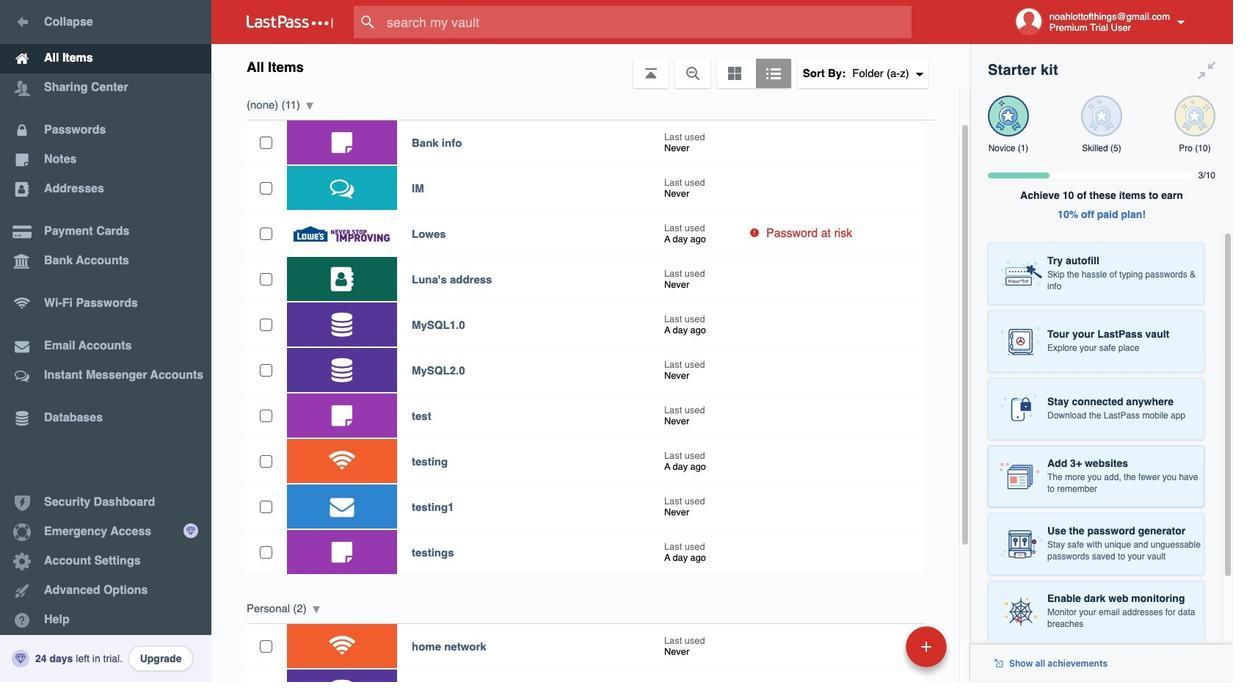 Task type: locate. For each thing, give the bounding box(es) containing it.
new item navigation
[[805, 622, 956, 682]]

search my vault text field
[[354, 6, 941, 38]]

vault options navigation
[[211, 44, 971, 88]]

Search search field
[[354, 6, 941, 38]]

main navigation navigation
[[0, 0, 211, 682]]



Task type: vqa. For each thing, say whether or not it's contained in the screenshot.
text box
no



Task type: describe. For each thing, give the bounding box(es) containing it.
lastpass image
[[247, 15, 333, 29]]

new item element
[[805, 626, 952, 667]]



